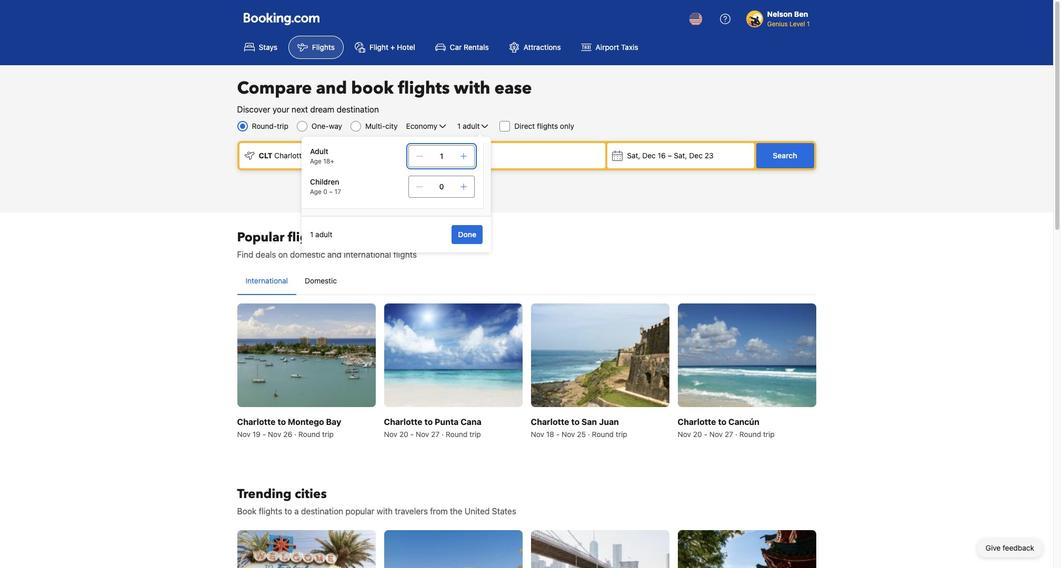 Task type: describe. For each thing, give the bounding box(es) containing it.
cana
[[461, 418, 482, 427]]

flights link
[[289, 36, 344, 59]]

to for punta
[[425, 418, 433, 427]]

search button
[[757, 143, 815, 169]]

adult inside 1 adult popup button
[[463, 122, 480, 131]]

· for san
[[588, 430, 590, 439]]

to for montego
[[278, 418, 286, 427]]

give
[[986, 544, 1001, 553]]

book
[[237, 507, 257, 517]]

charlotte to montego bay nov 19 - nov 26 · round trip
[[237, 418, 342, 439]]

popular
[[237, 229, 285, 247]]

multi-
[[366, 122, 386, 131]]

and inside compare and book flights with ease discover your next dream destination
[[316, 77, 347, 100]]

charlotte for charlotte to cancún
[[678, 418, 717, 427]]

trip for charlotte to punta cana
[[470, 430, 481, 439]]

compare and book flights with ease discover your next dream destination
[[237, 77, 532, 114]]

flights inside compare and book flights with ease discover your next dream destination
[[398, 77, 450, 100]]

trending
[[237, 486, 292, 504]]

19
[[253, 430, 261, 439]]

deals
[[256, 250, 276, 260]]

round for montego
[[299, 430, 320, 439]]

4 nov from the left
[[416, 430, 429, 439]]

1 sat, from the left
[[627, 151, 641, 160]]

26
[[284, 430, 292, 439]]

1 adult button
[[457, 120, 492, 133]]

trip for charlotte to san juan
[[616, 430, 628, 439]]

a
[[295, 507, 299, 517]]

your
[[273, 105, 290, 114]]

airport
[[596, 43, 620, 52]]

charlotte to san juan nov 18 - nov 25 · round trip
[[531, 418, 628, 439]]

economy
[[406, 122, 438, 131]]

flight + hotel link
[[346, 36, 424, 59]]

direct
[[515, 122, 535, 131]]

destination inside "trending cities book flights to a destination popular with travelers from the united states"
[[301, 507, 344, 517]]

international
[[246, 277, 288, 285]]

popular flights near you find deals on domestic and international flights
[[237, 229, 417, 260]]

charlotte for charlotte to punta cana
[[384, 418, 423, 427]]

charlotte to cancún image
[[678, 304, 817, 408]]

with inside "trending cities book flights to a destination popular with travelers from the united states"
[[377, 507, 393, 517]]

airport taxis
[[596, 43, 639, 52]]

san
[[582, 418, 597, 427]]

destination inside compare and book flights with ease discover your next dream destination
[[337, 105, 379, 114]]

– for 16
[[668, 151, 672, 160]]

trip inside charlotte to cancún nov 20 - nov 27 · round trip
[[764, 430, 775, 439]]

27 inside charlotte to cancún nov 20 - nov 27 · round trip
[[725, 430, 734, 439]]

1 adult inside popup button
[[458, 122, 480, 131]]

ease
[[495, 77, 532, 100]]

· for punta
[[442, 430, 444, 439]]

feedback
[[1003, 544, 1035, 553]]

0 inside children age 0 – 17
[[324, 188, 328, 196]]

- for montego
[[263, 430, 266, 439]]

children age 0 – 17
[[310, 178, 341, 196]]

popular
[[346, 507, 375, 517]]

27 inside charlotte to punta cana nov 20 - nov 27 · round trip
[[431, 430, 440, 439]]

20 inside charlotte to punta cana nov 20 - nov 27 · round trip
[[400, 430, 409, 439]]

adult
[[310, 147, 329, 156]]

1 nov from the left
[[237, 430, 251, 439]]

you
[[361, 229, 383, 247]]

with inside compare and book flights with ease discover your next dream destination
[[454, 77, 491, 100]]

20 inside charlotte to cancún nov 20 - nov 27 · round trip
[[694, 430, 703, 439]]

next
[[292, 105, 308, 114]]

domestic
[[305, 277, 337, 285]]

1 inside nelson ben genius level 1
[[807, 20, 810, 28]]

search
[[773, 151, 798, 160]]

cities
[[295, 486, 327, 504]]

clt
[[259, 151, 273, 160]]

domestic button
[[297, 268, 346, 295]]

way
[[329, 122, 342, 131]]

book
[[352, 77, 394, 100]]

18+
[[324, 157, 335, 165]]

one-
[[312, 122, 329, 131]]

2 nov from the left
[[268, 430, 282, 439]]

and inside the popular flights near you find deals on domestic and international flights
[[328, 250, 342, 260]]

+
[[391, 43, 395, 52]]

airport taxis link
[[572, 36, 648, 59]]

dream
[[310, 105, 335, 114]]

· inside charlotte to cancún nov 20 - nov 27 · round trip
[[736, 430, 738, 439]]

international
[[344, 250, 391, 260]]

6 nov from the left
[[562, 430, 575, 439]]

flights
[[312, 43, 335, 52]]

only
[[560, 122, 575, 131]]

united
[[465, 507, 490, 517]]

round for punta
[[446, 430, 468, 439]]

the
[[450, 507, 463, 517]]

stays link
[[235, 36, 286, 59]]

round inside charlotte to cancún nov 20 - nov 27 · round trip
[[740, 430, 762, 439]]

multi-city
[[366, 122, 398, 131]]

sat, dec 16 – sat, dec 23
[[627, 151, 714, 160]]

level
[[790, 20, 806, 28]]

adult age 18+
[[310, 147, 335, 165]]

17
[[335, 188, 341, 196]]

cancún
[[729, 418, 760, 427]]

clt button
[[239, 143, 412, 169]]

nelson
[[768, 9, 793, 18]]

car rentals link
[[426, 36, 498, 59]]

flights right international
[[394, 250, 417, 260]]

travelers
[[395, 507, 428, 517]]

trending cities book flights to a destination popular with travelers from the united states
[[237, 486, 517, 517]]



Task type: locate. For each thing, give the bounding box(es) containing it.
1 vertical spatial 1 adult
[[310, 230, 333, 239]]

to up 26
[[278, 418, 286, 427]]

to left cancún
[[719, 418, 727, 427]]

- inside charlotte to cancún nov 20 - nov 27 · round trip
[[705, 430, 708, 439]]

charlotte inside charlotte to montego bay nov 19 - nov 26 · round trip
[[237, 418, 276, 427]]

done
[[458, 230, 477, 239]]

1 horizontal spatial with
[[454, 77, 491, 100]]

with up 1 adult popup button
[[454, 77, 491, 100]]

destination down cities
[[301, 507, 344, 517]]

2 sat, from the left
[[674, 151, 688, 160]]

· down punta
[[442, 430, 444, 439]]

1 vertical spatial and
[[328, 250, 342, 260]]

4 round from the left
[[740, 430, 762, 439]]

18
[[547, 430, 555, 439]]

1 adult up domestic
[[310, 230, 333, 239]]

sat,
[[627, 151, 641, 160], [674, 151, 688, 160]]

16
[[658, 151, 666, 160]]

age down "children"
[[310, 188, 322, 196]]

round down "montego"
[[299, 430, 320, 439]]

flight
[[370, 43, 389, 52]]

tab list
[[237, 268, 817, 296]]

adult right economy
[[463, 122, 480, 131]]

round-
[[252, 122, 277, 131]]

1 - from the left
[[263, 430, 266, 439]]

attractions link
[[500, 36, 570, 59]]

international button
[[237, 268, 297, 295]]

round inside charlotte to punta cana nov 20 - nov 27 · round trip
[[446, 430, 468, 439]]

ben
[[795, 9, 809, 18]]

2 dec from the left
[[690, 151, 703, 160]]

flights down trending
[[259, 507, 282, 517]]

1 horizontal spatial 1 adult
[[458, 122, 480, 131]]

to inside charlotte to montego bay nov 19 - nov 26 · round trip
[[278, 418, 286, 427]]

age for adult
[[310, 157, 322, 165]]

3 round from the left
[[592, 430, 614, 439]]

· inside charlotte to san juan nov 18 - nov 25 · round trip
[[588, 430, 590, 439]]

4 · from the left
[[736, 430, 738, 439]]

20
[[400, 430, 409, 439], [694, 430, 703, 439]]

sat, dec 16 – sat, dec 23 button
[[608, 143, 755, 169]]

charlotte to cancún nov 20 - nov 27 · round trip
[[678, 418, 775, 439]]

27 down cancún
[[725, 430, 734, 439]]

stays
[[259, 43, 278, 52]]

punta
[[435, 418, 459, 427]]

charlotte inside charlotte to cancún nov 20 - nov 27 · round trip
[[678, 418, 717, 427]]

taxis
[[622, 43, 639, 52]]

age inside adult age 18+
[[310, 157, 322, 165]]

bay
[[326, 418, 342, 427]]

1 vertical spatial destination
[[301, 507, 344, 517]]

to inside charlotte to punta cana nov 20 - nov 27 · round trip
[[425, 418, 433, 427]]

to for san
[[572, 418, 580, 427]]

trip inside charlotte to san juan nov 18 - nov 25 · round trip
[[616, 430, 628, 439]]

charlotte inside charlotte to punta cana nov 20 - nov 27 · round trip
[[384, 418, 423, 427]]

trip inside charlotte to punta cana nov 20 - nov 27 · round trip
[[470, 430, 481, 439]]

– left 17
[[329, 188, 333, 196]]

1 horizontal spatial 0
[[440, 182, 444, 191]]

0 vertical spatial –
[[668, 151, 672, 160]]

states
[[492, 507, 517, 517]]

- inside charlotte to punta cana nov 20 - nov 27 · round trip
[[411, 430, 414, 439]]

0 vertical spatial adult
[[463, 122, 480, 131]]

car rentals
[[450, 43, 489, 52]]

0 vertical spatial 1 adult
[[458, 122, 480, 131]]

0 horizontal spatial 0
[[324, 188, 328, 196]]

1 vertical spatial age
[[310, 188, 322, 196]]

1
[[807, 20, 810, 28], [458, 122, 461, 131], [440, 152, 444, 161], [310, 230, 314, 239]]

destination
[[337, 105, 379, 114], [301, 507, 344, 517]]

1 horizontal spatial dec
[[690, 151, 703, 160]]

1 horizontal spatial sat,
[[674, 151, 688, 160]]

0 horizontal spatial –
[[329, 188, 333, 196]]

attractions
[[524, 43, 561, 52]]

2 age from the top
[[310, 188, 322, 196]]

2 20 from the left
[[694, 430, 703, 439]]

destination up multi-
[[337, 105, 379, 114]]

27 down punta
[[431, 430, 440, 439]]

discover
[[237, 105, 271, 114]]

to left a
[[285, 507, 292, 517]]

-
[[263, 430, 266, 439], [411, 430, 414, 439], [557, 430, 560, 439], [705, 430, 708, 439]]

to inside charlotte to san juan nov 18 - nov 25 · round trip
[[572, 418, 580, 427]]

genius
[[768, 20, 788, 28]]

age for children
[[310, 188, 322, 196]]

round-trip
[[252, 122, 289, 131]]

· for montego
[[294, 430, 297, 439]]

children
[[310, 178, 340, 186]]

car
[[450, 43, 462, 52]]

adult up domestic
[[316, 230, 333, 239]]

1 round from the left
[[299, 430, 320, 439]]

direct flights only
[[515, 122, 575, 131]]

1 · from the left
[[294, 430, 297, 439]]

0 horizontal spatial 27
[[431, 430, 440, 439]]

round for san
[[592, 430, 614, 439]]

0 vertical spatial with
[[454, 77, 491, 100]]

- for punta
[[411, 430, 414, 439]]

charlotte to san juan image
[[531, 304, 670, 408]]

and down the near
[[328, 250, 342, 260]]

from
[[430, 507, 448, 517]]

flight + hotel
[[370, 43, 415, 52]]

juan
[[599, 418, 619, 427]]

city
[[386, 122, 398, 131]]

age down adult
[[310, 157, 322, 165]]

2 round from the left
[[446, 430, 468, 439]]

tab list containing international
[[237, 268, 817, 296]]

on
[[278, 250, 288, 260]]

3 · from the left
[[588, 430, 590, 439]]

1 horizontal spatial –
[[668, 151, 672, 160]]

–
[[668, 151, 672, 160], [329, 188, 333, 196]]

rentals
[[464, 43, 489, 52]]

trip inside charlotte to montego bay nov 19 - nov 26 · round trip
[[322, 430, 334, 439]]

sat, left 16
[[627, 151, 641, 160]]

0 horizontal spatial dec
[[643, 151, 656, 160]]

find
[[237, 250, 254, 260]]

1 inside popup button
[[458, 122, 461, 131]]

4 - from the left
[[705, 430, 708, 439]]

flights up economy
[[398, 77, 450, 100]]

0 horizontal spatial with
[[377, 507, 393, 517]]

– right 16
[[668, 151, 672, 160]]

to up 25
[[572, 418, 580, 427]]

flights left only
[[537, 122, 558, 131]]

25
[[577, 430, 586, 439]]

charlotte to punta cana nov 20 - nov 27 · round trip
[[384, 418, 482, 439]]

· inside charlotte to montego bay nov 19 - nov 26 · round trip
[[294, 430, 297, 439]]

2 - from the left
[[411, 430, 414, 439]]

· right 26
[[294, 430, 297, 439]]

montego
[[288, 418, 324, 427]]

0 vertical spatial and
[[316, 77, 347, 100]]

flights up domestic
[[288, 229, 327, 247]]

charlotte left punta
[[384, 418, 423, 427]]

sat, right 16
[[674, 151, 688, 160]]

charlotte to punta cana image
[[384, 304, 523, 408]]

- for san
[[557, 430, 560, 439]]

give feedback
[[986, 544, 1035, 553]]

0 vertical spatial age
[[310, 157, 322, 165]]

round inside charlotte to montego bay nov 19 - nov 26 · round trip
[[299, 430, 320, 439]]

charlotte
[[237, 418, 276, 427], [384, 418, 423, 427], [531, 418, 570, 427], [678, 418, 717, 427]]

round down 'juan'
[[592, 430, 614, 439]]

4 charlotte from the left
[[678, 418, 717, 427]]

· inside charlotte to punta cana nov 20 - nov 27 · round trip
[[442, 430, 444, 439]]

0 horizontal spatial 20
[[400, 430, 409, 439]]

round inside charlotte to san juan nov 18 - nov 25 · round trip
[[592, 430, 614, 439]]

- inside charlotte to san juan nov 18 - nov 25 · round trip
[[557, 430, 560, 439]]

to for cancún
[[719, 418, 727, 427]]

- inside charlotte to montego bay nov 19 - nov 26 · round trip
[[263, 430, 266, 439]]

2 27 from the left
[[725, 430, 734, 439]]

1 horizontal spatial 27
[[725, 430, 734, 439]]

1 vertical spatial adult
[[316, 230, 333, 239]]

0 horizontal spatial adult
[[316, 230, 333, 239]]

flights inside "trending cities book flights to a destination popular with travelers from the united states"
[[259, 507, 282, 517]]

1 horizontal spatial 20
[[694, 430, 703, 439]]

– inside children age 0 – 17
[[329, 188, 333, 196]]

1 dec from the left
[[643, 151, 656, 160]]

charlotte to montego bay image
[[237, 304, 376, 408]]

· right 25
[[588, 430, 590, 439]]

to left punta
[[425, 418, 433, 427]]

flights
[[398, 77, 450, 100], [537, 122, 558, 131], [288, 229, 327, 247], [394, 250, 417, 260], [259, 507, 282, 517]]

dec
[[643, 151, 656, 160], [690, 151, 703, 160]]

charlotte for charlotte to san juan
[[531, 418, 570, 427]]

charlotte for charlotte to montego bay
[[237, 418, 276, 427]]

1 vertical spatial –
[[329, 188, 333, 196]]

charlotte inside charlotte to san juan nov 18 - nov 25 · round trip
[[531, 418, 570, 427]]

7 nov from the left
[[678, 430, 692, 439]]

1 age from the top
[[310, 157, 322, 165]]

·
[[294, 430, 297, 439], [442, 430, 444, 439], [588, 430, 590, 439], [736, 430, 738, 439]]

3 charlotte from the left
[[531, 418, 570, 427]]

dec left 16
[[643, 151, 656, 160]]

· down cancún
[[736, 430, 738, 439]]

charlotte up 19
[[237, 418, 276, 427]]

booking.com logo image
[[244, 12, 319, 25], [244, 12, 319, 25]]

with right popular on the bottom left
[[377, 507, 393, 517]]

3 nov from the left
[[384, 430, 398, 439]]

– for 0
[[329, 188, 333, 196]]

1 charlotte from the left
[[237, 418, 276, 427]]

charlotte left cancún
[[678, 418, 717, 427]]

trip for charlotte to montego bay
[[322, 430, 334, 439]]

8 nov from the left
[[710, 430, 723, 439]]

2 charlotte from the left
[[384, 418, 423, 427]]

to inside charlotte to cancún nov 20 - nov 27 · round trip
[[719, 418, 727, 427]]

done button
[[452, 225, 483, 244]]

23
[[705, 151, 714, 160]]

round down cancún
[[740, 430, 762, 439]]

age inside children age 0 – 17
[[310, 188, 322, 196]]

domestic
[[290, 250, 325, 260]]

and
[[316, 77, 347, 100], [328, 250, 342, 260]]

1 20 from the left
[[400, 430, 409, 439]]

5 nov from the left
[[531, 430, 545, 439]]

charlotte up the 18
[[531, 418, 570, 427]]

to inside "trending cities book flights to a destination popular with travelers from the united states"
[[285, 507, 292, 517]]

age
[[310, 157, 322, 165], [310, 188, 322, 196]]

and up dream
[[316, 77, 347, 100]]

27
[[431, 430, 440, 439], [725, 430, 734, 439]]

0 horizontal spatial sat,
[[627, 151, 641, 160]]

– inside popup button
[[668, 151, 672, 160]]

0 vertical spatial destination
[[337, 105, 379, 114]]

0 horizontal spatial 1 adult
[[310, 230, 333, 239]]

2 · from the left
[[442, 430, 444, 439]]

round down punta
[[446, 430, 468, 439]]

round
[[299, 430, 320, 439], [446, 430, 468, 439], [592, 430, 614, 439], [740, 430, 762, 439]]

3 - from the left
[[557, 430, 560, 439]]

compare
[[237, 77, 312, 100]]

1 vertical spatial with
[[377, 507, 393, 517]]

1 27 from the left
[[431, 430, 440, 439]]

give feedback button
[[978, 539, 1043, 558]]

1 adult right economy
[[458, 122, 480, 131]]

dec left 23
[[690, 151, 703, 160]]

with
[[454, 77, 491, 100], [377, 507, 393, 517]]

1 horizontal spatial adult
[[463, 122, 480, 131]]

one-way
[[312, 122, 342, 131]]

near
[[330, 229, 357, 247]]



Task type: vqa. For each thing, say whether or not it's contained in the screenshot.
Charlotte within the Charlotte to Montego Bay Nov 19 - Nov 26 · Round trip
yes



